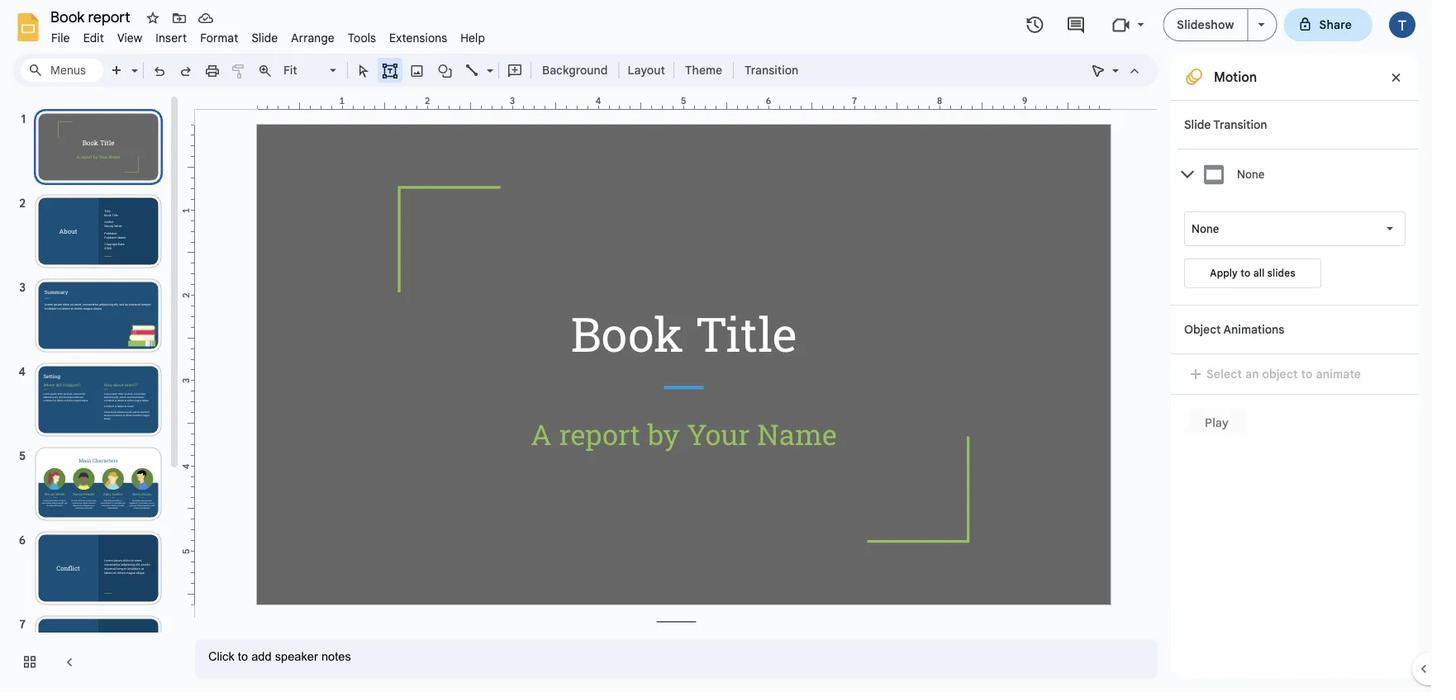 Task type: locate. For each thing, give the bounding box(es) containing it.
to inside none "tab panel"
[[1241, 267, 1251, 280]]

none down the slide transition
[[1237, 168, 1265, 181]]

help
[[461, 31, 485, 45]]

1 vertical spatial to
[[1301, 367, 1313, 381]]

menu bar banner
[[0, 0, 1432, 693]]

apply to all slides
[[1210, 267, 1296, 280]]

transition right theme
[[745, 63, 798, 77]]

all
[[1253, 267, 1265, 280]]

none option
[[1192, 221, 1219, 237]]

an
[[1245, 367, 1259, 381]]

0 vertical spatial to
[[1241, 267, 1251, 280]]

none up apply
[[1192, 222, 1219, 236]]

file menu item
[[45, 28, 77, 48]]

slide inside menu item
[[252, 31, 278, 45]]

transition
[[745, 63, 798, 77], [1213, 117, 1267, 132]]

object
[[1262, 367, 1298, 381]]

layout button
[[623, 58, 670, 83]]

help menu item
[[454, 28, 492, 48]]

background button
[[535, 58, 615, 83]]

theme button
[[678, 58, 730, 83]]

slide for slide transition
[[1184, 117, 1211, 132]]

none tab
[[1178, 149, 1419, 199]]

0 horizontal spatial to
[[1241, 267, 1251, 280]]

extensions
[[389, 31, 447, 45]]

1 horizontal spatial transition
[[1213, 117, 1267, 132]]

0 vertical spatial slide
[[252, 31, 278, 45]]

tools
[[348, 31, 376, 45]]

slide menu item
[[245, 28, 285, 48]]

1 horizontal spatial none
[[1237, 168, 1265, 181]]

to right object
[[1301, 367, 1313, 381]]

edit menu item
[[77, 28, 111, 48]]

1 vertical spatial transition
[[1213, 117, 1267, 132]]

1 horizontal spatial to
[[1301, 367, 1313, 381]]

menu bar containing file
[[45, 21, 492, 49]]

format menu item
[[194, 28, 245, 48]]

slides
[[1268, 267, 1296, 280]]

select line image
[[483, 60, 493, 65]]

0 horizontal spatial transition
[[745, 63, 798, 77]]

background
[[542, 63, 608, 77]]

navigation inside motion application
[[0, 93, 182, 693]]

format
[[200, 31, 238, 45]]

slide
[[252, 31, 278, 45], [1184, 117, 1211, 132]]

none
[[1237, 168, 1265, 181], [1192, 222, 1219, 236]]

0 vertical spatial transition
[[745, 63, 798, 77]]

transition down motion
[[1213, 117, 1267, 132]]

1 horizontal spatial slide
[[1184, 117, 1211, 132]]

menu bar
[[45, 21, 492, 49]]

layout
[[628, 63, 665, 77]]

0 vertical spatial none
[[1237, 168, 1265, 181]]

animate
[[1316, 367, 1361, 381]]

to left all
[[1241, 267, 1251, 280]]

navigation
[[0, 93, 182, 693]]

Menus field
[[21, 59, 103, 82]]

transition button
[[737, 58, 806, 83]]

1 vertical spatial none
[[1192, 222, 1219, 236]]

0 horizontal spatial slide
[[252, 31, 278, 45]]

motion application
[[0, 0, 1432, 693]]

view
[[117, 31, 142, 45]]

1 vertical spatial slide
[[1184, 117, 1211, 132]]

extensions menu item
[[383, 28, 454, 48]]

to
[[1241, 267, 1251, 280], [1301, 367, 1313, 381]]

slide inside motion section
[[1184, 117, 1211, 132]]

0 horizontal spatial none
[[1192, 222, 1219, 236]]



Task type: vqa. For each thing, say whether or not it's contained in the screenshot.
Mode and view TOOLBAR
yes



Task type: describe. For each thing, give the bounding box(es) containing it.
file
[[51, 31, 70, 45]]

theme
[[685, 63, 722, 77]]

motion section
[[1171, 54, 1419, 679]]

insert image image
[[408, 59, 427, 82]]

object
[[1184, 322, 1221, 337]]

mode and view toolbar
[[1085, 54, 1148, 87]]

play button
[[1184, 408, 1250, 438]]

animations
[[1224, 322, 1285, 337]]

slideshow button
[[1163, 8, 1248, 41]]

Rename text field
[[45, 7, 140, 26]]

none inside tab
[[1237, 168, 1265, 181]]

Zoom text field
[[281, 59, 327, 82]]

slideshow
[[1177, 17, 1234, 32]]

main toolbar
[[102, 58, 807, 83]]

object animations
[[1184, 322, 1285, 337]]

arrange menu item
[[285, 28, 341, 48]]

select an object to animate
[[1207, 367, 1361, 381]]

none tab panel
[[1178, 199, 1419, 305]]

arrange
[[291, 31, 335, 45]]

select an object to animate button
[[1184, 364, 1372, 384]]

Star checkbox
[[141, 7, 164, 30]]

share
[[1319, 17, 1352, 32]]

select
[[1207, 367, 1242, 381]]

edit
[[83, 31, 104, 45]]

new slide with layout image
[[127, 60, 138, 65]]

motion
[[1214, 69, 1257, 85]]

view menu item
[[111, 28, 149, 48]]

play
[[1205, 416, 1229, 430]]

share button
[[1284, 8, 1373, 41]]

menu bar inside 'menu bar' banner
[[45, 21, 492, 49]]

apply to all slides button
[[1184, 259, 1321, 288]]

transition inside motion section
[[1213, 117, 1267, 132]]

Zoom field
[[279, 59, 344, 83]]

insert menu item
[[149, 28, 194, 48]]

insert
[[156, 31, 187, 45]]

apply
[[1210, 267, 1238, 280]]

tools menu item
[[341, 28, 383, 48]]

slide transition
[[1184, 117, 1267, 132]]

presentation options image
[[1258, 23, 1265, 26]]

transition inside button
[[745, 63, 798, 77]]

none inside "tab panel"
[[1192, 222, 1219, 236]]

slide for slide
[[252, 31, 278, 45]]

shape image
[[436, 59, 455, 82]]



